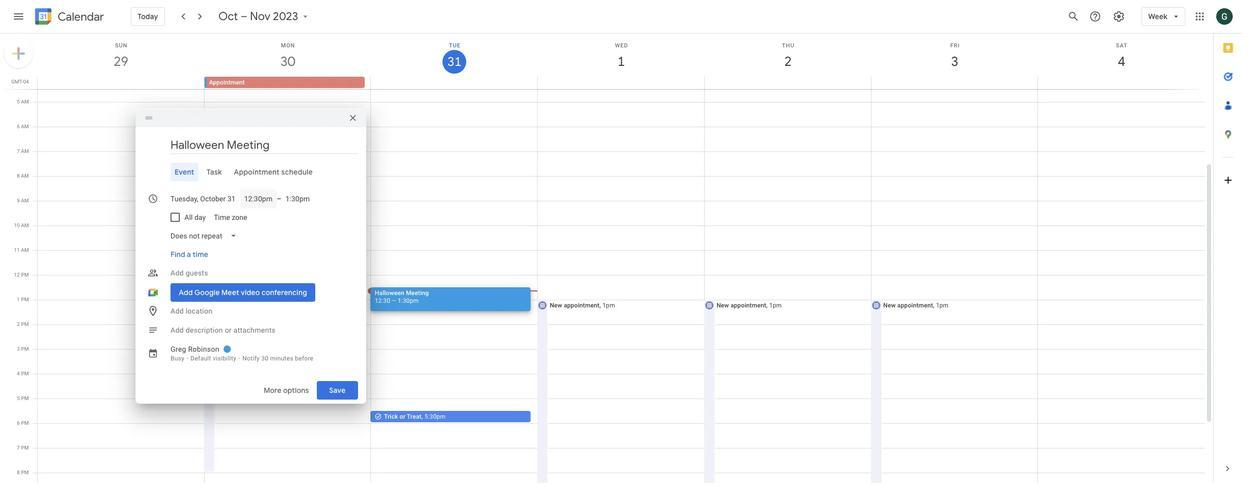 Task type: vqa. For each thing, say whether or not it's contained in the screenshot.


Task type: locate. For each thing, give the bounding box(es) containing it.
30 for mon 30
[[280, 53, 295, 70]]

add down find
[[171, 269, 184, 277]]

7 up 8 am
[[17, 148, 20, 154]]

8 down 7 pm
[[17, 470, 20, 476]]

8 up 9
[[17, 173, 20, 179]]

pm for 4 pm
[[21, 371, 29, 377]]

6 pm from the top
[[21, 396, 29, 401]]

7 for 7 am
[[17, 148, 20, 154]]

5 down 4 pm
[[17, 396, 20, 401]]

1 vertical spatial add
[[171, 307, 184, 315]]

event
[[175, 167, 194, 177]]

cell down 3 link in the top right of the page
[[871, 77, 1038, 89]]

find a time
[[171, 250, 208, 259]]

0 vertical spatial 5
[[17, 99, 20, 105]]

4 pm from the top
[[21, 346, 29, 352]]

–
[[241, 9, 247, 24], [277, 195, 281, 203], [392, 297, 396, 305]]

am
[[21, 99, 29, 105], [21, 124, 29, 129], [21, 148, 29, 154], [21, 173, 29, 179], [21, 198, 29, 204], [21, 223, 29, 228], [21, 247, 29, 253]]

1 vertical spatial 5
[[17, 396, 20, 401]]

am for 6 am
[[21, 124, 29, 129]]

pm right the 12 at the bottom left of page
[[21, 272, 29, 278]]

1 horizontal spatial 2
[[784, 53, 791, 70]]

pm down 7 pm
[[21, 470, 29, 476]]

1 new from the left
[[216, 302, 229, 309]]

pm down the 1 pm
[[21, 322, 29, 327]]

am for 7 am
[[21, 148, 29, 154]]

add description or attachments
[[171, 326, 276, 334]]

0 horizontal spatial 1
[[17, 297, 20, 303]]

3 pm from the top
[[21, 322, 29, 327]]

grid
[[0, 34, 1214, 483]]

30
[[280, 53, 295, 70], [261, 355, 269, 362]]

2 link
[[777, 50, 800, 74]]

new
[[216, 302, 229, 309], [550, 302, 562, 309], [717, 302, 729, 309], [884, 302, 896, 309]]

2 new from the left
[[550, 302, 562, 309]]

– left end time text box
[[277, 195, 281, 203]]

04
[[23, 79, 29, 85]]

8
[[17, 173, 20, 179], [17, 470, 20, 476]]

1 8 from the top
[[17, 173, 20, 179]]

am right 11
[[21, 247, 29, 253]]

2 1pm from the left
[[603, 302, 615, 309]]

1 vertical spatial or
[[400, 413, 406, 421]]

appointment inside row
[[209, 79, 245, 86]]

7
[[17, 148, 20, 154], [17, 445, 20, 451]]

0 vertical spatial add
[[171, 269, 184, 277]]

– inside halloween meeting 12:30 – 1:30pm
[[392, 297, 396, 305]]

appointment
[[209, 79, 245, 86], [234, 167, 280, 177]]

31
[[447, 54, 461, 70]]

0 vertical spatial 4
[[1118, 53, 1125, 70]]

trick
[[384, 413, 398, 421]]

0 horizontal spatial 4
[[17, 371, 20, 377]]

6 am
[[17, 124, 29, 129]]

3 new from the left
[[717, 302, 729, 309]]

5 am from the top
[[21, 198, 29, 204]]

time zone
[[214, 213, 248, 221]]

30 inside mon 30
[[280, 53, 295, 70]]

8 for 8 am
[[17, 173, 20, 179]]

pm up 5 pm
[[21, 371, 29, 377]]

or
[[225, 326, 232, 334], [400, 413, 406, 421]]

1 pm from the top
[[21, 272, 29, 278]]

a
[[187, 250, 191, 259]]

2 pm from the top
[[21, 297, 29, 303]]

2 7 from the top
[[17, 445, 20, 451]]

4 am from the top
[[21, 173, 29, 179]]

6
[[17, 124, 20, 129], [17, 421, 20, 426]]

am up 9 am
[[21, 173, 29, 179]]

1 1pm from the left
[[269, 302, 282, 309]]

5 pm from the top
[[21, 371, 29, 377]]

0 horizontal spatial or
[[225, 326, 232, 334]]

new appointment , 1pm
[[216, 302, 282, 309], [550, 302, 615, 309], [717, 302, 782, 309], [884, 302, 949, 309]]

am up 8 am
[[21, 148, 29, 154]]

3 down fri
[[951, 53, 958, 70]]

0 horizontal spatial 30
[[261, 355, 269, 362]]

3 inside "fri 3"
[[951, 53, 958, 70]]

1pm
[[269, 302, 282, 309], [603, 302, 615, 309], [770, 302, 782, 309], [936, 302, 949, 309]]

3 link
[[943, 50, 967, 74]]

30 down "mon"
[[280, 53, 295, 70]]

robinson
[[188, 345, 219, 353]]

2 vertical spatial –
[[392, 297, 396, 305]]

– right oct
[[241, 9, 247, 24]]

1 am from the top
[[21, 99, 29, 105]]

or right "trick"
[[400, 413, 406, 421]]

event button
[[171, 163, 198, 181]]

1 vertical spatial 4
[[17, 371, 20, 377]]

attachments
[[234, 326, 276, 334]]

0 vertical spatial 30
[[280, 53, 295, 70]]

2 5 from the top
[[17, 396, 20, 401]]

5:30pm
[[425, 413, 446, 421]]

wed 1
[[615, 42, 628, 70]]

cell down 2 "link" at top right
[[705, 77, 871, 89]]

2 am from the top
[[21, 124, 29, 129]]

pm up 2 pm
[[21, 297, 29, 303]]

1 vertical spatial 3
[[17, 346, 20, 352]]

4
[[1118, 53, 1125, 70], [17, 371, 20, 377]]

mon
[[281, 42, 295, 49]]

am right 10
[[21, 223, 29, 228]]

4 down sat
[[1118, 53, 1125, 70]]

am for 5 am
[[21, 99, 29, 105]]

am right 9
[[21, 198, 29, 204]]

pm
[[21, 272, 29, 278], [21, 297, 29, 303], [21, 322, 29, 327], [21, 346, 29, 352], [21, 371, 29, 377], [21, 396, 29, 401], [21, 421, 29, 426], [21, 445, 29, 451], [21, 470, 29, 476]]

0 horizontal spatial 2
[[17, 322, 20, 327]]

5
[[17, 99, 20, 105], [17, 396, 20, 401]]

7 am from the top
[[21, 247, 29, 253]]

6 am from the top
[[21, 223, 29, 228]]

6 down 5 pm
[[17, 421, 20, 426]]

3 add from the top
[[171, 326, 184, 334]]

2 6 from the top
[[17, 421, 20, 426]]

0 vertical spatial 6
[[17, 124, 20, 129]]

add inside add guests dropdown button
[[171, 269, 184, 277]]

7 up 8 pm
[[17, 445, 20, 451]]

add up greg
[[171, 326, 184, 334]]

5 down the gmt-
[[17, 99, 20, 105]]

1 5 from the top
[[17, 99, 20, 105]]

appointment schedule
[[234, 167, 313, 177]]

gmt-
[[11, 79, 23, 85]]

3 am from the top
[[21, 148, 29, 154]]

Add title text field
[[171, 137, 358, 153]]

0 vertical spatial 2
[[784, 53, 791, 70]]

1 vertical spatial 8
[[17, 470, 20, 476]]

0 vertical spatial 7
[[17, 148, 20, 154]]

1 down wed
[[617, 53, 625, 70]]

7 am
[[17, 148, 29, 154]]

2 inside thu 2
[[784, 53, 791, 70]]

1 down the 12 at the bottom left of page
[[17, 297, 20, 303]]

– down halloween
[[392, 297, 396, 305]]

3 down 2 pm
[[17, 346, 20, 352]]

2 vertical spatial add
[[171, 326, 184, 334]]

None field
[[166, 227, 245, 245]]

7 pm
[[17, 445, 29, 451]]

add
[[171, 269, 184, 277], [171, 307, 184, 315], [171, 326, 184, 334]]

5 for 5 pm
[[17, 396, 20, 401]]

7 pm from the top
[[21, 421, 29, 426]]

am down 5 am
[[21, 124, 29, 129]]

add left the location at the left bottom of the page
[[171, 307, 184, 315]]

pm down 4 pm
[[21, 396, 29, 401]]

1 vertical spatial 6
[[17, 421, 20, 426]]

4 up 5 pm
[[17, 371, 20, 377]]

1 7 from the top
[[17, 148, 20, 154]]

cell down the 29 link
[[38, 77, 204, 89]]

pm for 7 pm
[[21, 445, 29, 451]]

0 vertical spatial or
[[225, 326, 232, 334]]

tab list
[[1214, 34, 1243, 455], [144, 163, 358, 181]]

4 new appointment , 1pm from the left
[[884, 302, 949, 309]]

6 down 5 am
[[17, 124, 20, 129]]

halloween meeting 12:30 – 1:30pm
[[375, 290, 429, 305]]

am down 04
[[21, 99, 29, 105]]

1 vertical spatial –
[[277, 195, 281, 203]]

1 vertical spatial appointment
[[234, 167, 280, 177]]

1 vertical spatial 30
[[261, 355, 269, 362]]

0 horizontal spatial tab list
[[144, 163, 358, 181]]

week button
[[1142, 4, 1186, 29]]

cell down 1 link
[[538, 77, 705, 89]]

12
[[14, 272, 20, 278]]

1 horizontal spatial 4
[[1118, 53, 1125, 70]]

1 horizontal spatial 3
[[951, 53, 958, 70]]

10 am
[[14, 223, 29, 228]]

Start time text field
[[244, 192, 273, 205]]

cell
[[38, 77, 204, 89], [371, 77, 538, 89], [538, 77, 705, 89], [705, 77, 871, 89], [871, 77, 1038, 89], [1038, 77, 1205, 89]]

oct – nov 2023 button
[[214, 9, 315, 24]]

appointment row
[[33, 77, 1214, 89]]

2 horizontal spatial –
[[392, 297, 396, 305]]

1 inside wed 1
[[617, 53, 625, 70]]

2 new appointment , 1pm from the left
[[550, 302, 615, 309]]

1 add from the top
[[171, 269, 184, 277]]

11 am
[[14, 247, 29, 253]]

3 1pm from the left
[[770, 302, 782, 309]]

1 horizontal spatial 1
[[617, 53, 625, 70]]

appointment button
[[206, 77, 365, 88]]

5 pm
[[17, 396, 29, 401]]

cell down 4 link
[[1038, 77, 1205, 89]]

8 pm from the top
[[21, 445, 29, 451]]

1 horizontal spatial 30
[[280, 53, 295, 70]]

halloween
[[375, 290, 404, 297]]

or right description
[[225, 326, 232, 334]]

1 horizontal spatial –
[[277, 195, 281, 203]]

appointment
[[230, 302, 266, 309], [564, 302, 600, 309], [731, 302, 767, 309], [898, 302, 933, 309]]

1 horizontal spatial tab list
[[1214, 34, 1243, 455]]

pm down 5 pm
[[21, 421, 29, 426]]

add location
[[171, 307, 213, 315]]

4 1pm from the left
[[936, 302, 949, 309]]

tue 31
[[447, 42, 461, 70]]

default
[[191, 355, 211, 362]]

0 vertical spatial 1
[[617, 53, 625, 70]]

2 cell from the left
[[371, 77, 538, 89]]

1 vertical spatial 1
[[17, 297, 20, 303]]

4 new from the left
[[884, 302, 896, 309]]

1 pm
[[17, 297, 29, 303]]

6 for 6 pm
[[17, 421, 20, 426]]

pm for 6 pm
[[21, 421, 29, 426]]

calendar heading
[[56, 10, 104, 24]]

3 cell from the left
[[538, 77, 705, 89]]

9 pm from the top
[[21, 470, 29, 476]]

appointment for appointment
[[209, 79, 245, 86]]

1
[[617, 53, 625, 70], [17, 297, 20, 303]]

sun
[[115, 42, 127, 49]]

2
[[784, 53, 791, 70], [17, 322, 20, 327]]

30 right notify
[[261, 355, 269, 362]]

5 for 5 am
[[17, 99, 20, 105]]

,
[[266, 302, 267, 309], [600, 302, 601, 309], [767, 302, 768, 309], [933, 302, 935, 309], [422, 413, 423, 421]]

0 horizontal spatial –
[[241, 9, 247, 24]]

0 vertical spatial 3
[[951, 53, 958, 70]]

1 6 from the top
[[17, 124, 20, 129]]

pm up 8 pm
[[21, 445, 29, 451]]

calendar element
[[33, 6, 104, 29]]

settings menu image
[[1113, 10, 1126, 23]]

description
[[186, 326, 223, 334]]

2 add from the top
[[171, 307, 184, 315]]

pm down 2 pm
[[21, 346, 29, 352]]

to element
[[277, 195, 281, 203]]

2 8 from the top
[[17, 470, 20, 476]]

2 down the 1 pm
[[17, 322, 20, 327]]

0 vertical spatial appointment
[[209, 79, 245, 86]]

pm for 8 pm
[[21, 470, 29, 476]]

12:30
[[375, 297, 391, 305]]

sat 4
[[1117, 42, 1128, 70]]

2 down thu
[[784, 53, 791, 70]]

1 vertical spatial 7
[[17, 445, 20, 451]]

0 vertical spatial 8
[[17, 173, 20, 179]]

cell down 31 link
[[371, 77, 538, 89]]



Task type: describe. For each thing, give the bounding box(es) containing it.
6 for 6 am
[[17, 124, 20, 129]]

7 for 7 pm
[[17, 445, 20, 451]]

1 cell from the left
[[38, 77, 204, 89]]

2 appointment from the left
[[564, 302, 600, 309]]

1 vertical spatial 2
[[17, 322, 20, 327]]

all
[[185, 213, 193, 221]]

add for add description or attachments
[[171, 326, 184, 334]]

8 for 8 pm
[[17, 470, 20, 476]]

add guests button
[[166, 264, 358, 282]]

3 appointment from the left
[[731, 302, 767, 309]]

4 pm
[[17, 371, 29, 377]]

schedule
[[282, 167, 313, 177]]

12 pm
[[14, 272, 29, 278]]

1 horizontal spatial or
[[400, 413, 406, 421]]

tue
[[449, 42, 461, 49]]

thu
[[782, 42, 795, 49]]

1 link
[[610, 50, 633, 74]]

main drawer image
[[12, 10, 25, 23]]

trick or treat , 5:30pm
[[384, 413, 446, 421]]

pm for 12 pm
[[21, 272, 29, 278]]

9 am
[[17, 198, 29, 204]]

time zone button
[[210, 208, 252, 227]]

pm for 3 pm
[[21, 346, 29, 352]]

greg
[[171, 345, 186, 353]]

am for 11 am
[[21, 247, 29, 253]]

29
[[113, 53, 128, 70]]

3 new appointment , 1pm from the left
[[717, 302, 782, 309]]

6 cell from the left
[[1038, 77, 1205, 89]]

5 am
[[17, 99, 29, 105]]

time
[[214, 213, 230, 221]]

treat
[[407, 413, 422, 421]]

default visibility
[[191, 355, 236, 362]]

notify 30 minutes before
[[242, 355, 314, 362]]

Start date text field
[[171, 192, 236, 205]]

0 horizontal spatial 3
[[17, 346, 20, 352]]

guests
[[186, 269, 208, 277]]

nov
[[250, 9, 270, 24]]

add guests
[[171, 269, 208, 277]]

2023
[[273, 9, 298, 24]]

6 pm
[[17, 421, 29, 426]]

pm for 1 pm
[[21, 297, 29, 303]]

grid containing 29
[[0, 34, 1214, 483]]

day
[[195, 213, 206, 221]]

31 link
[[443, 50, 467, 74]]

am for 10 am
[[21, 223, 29, 228]]

pm for 5 pm
[[21, 396, 29, 401]]

4 appointment from the left
[[898, 302, 933, 309]]

30 link
[[276, 50, 300, 74]]

location
[[186, 307, 213, 315]]

oct
[[218, 9, 238, 24]]

fri 3
[[951, 42, 960, 70]]

time
[[193, 250, 208, 259]]

3 pm
[[17, 346, 29, 352]]

minutes
[[270, 355, 293, 362]]

9
[[17, 198, 20, 204]]

End time text field
[[286, 192, 310, 205]]

find a time button
[[166, 245, 212, 264]]

8 pm
[[17, 470, 29, 476]]

week
[[1149, 12, 1168, 21]]

tab list containing event
[[144, 163, 358, 181]]

add for add guests
[[171, 269, 184, 277]]

calendar
[[58, 10, 104, 24]]

thu 2
[[782, 42, 795, 70]]

29 link
[[109, 50, 133, 74]]

0 vertical spatial –
[[241, 9, 247, 24]]

notify
[[242, 355, 260, 362]]

visibility
[[213, 355, 236, 362]]

gmt-04
[[11, 79, 29, 85]]

1 new appointment , 1pm from the left
[[216, 302, 282, 309]]

appointment for appointment schedule
[[234, 167, 280, 177]]

5 cell from the left
[[871, 77, 1038, 89]]

sun 29
[[113, 42, 128, 70]]

mon 30
[[280, 42, 295, 70]]

appointment schedule button
[[230, 163, 317, 181]]

8 am
[[17, 173, 29, 179]]

30 for notify 30 minutes before
[[261, 355, 269, 362]]

oct – nov 2023
[[218, 9, 298, 24]]

am for 9 am
[[21, 198, 29, 204]]

all day
[[185, 213, 206, 221]]

wed
[[615, 42, 628, 49]]

find
[[171, 250, 185, 259]]

today
[[138, 12, 158, 21]]

zone
[[232, 213, 248, 221]]

10
[[14, 223, 20, 228]]

busy
[[171, 355, 184, 362]]

am for 8 am
[[21, 173, 29, 179]]

4 cell from the left
[[705, 77, 871, 89]]

4 link
[[1110, 50, 1134, 74]]

before
[[295, 355, 314, 362]]

1 appointment from the left
[[230, 302, 266, 309]]

meeting
[[406, 290, 429, 297]]

1:30pm
[[398, 297, 419, 305]]

2 pm
[[17, 322, 29, 327]]

pm for 2 pm
[[21, 322, 29, 327]]

task
[[207, 167, 222, 177]]

add for add location
[[171, 307, 184, 315]]

4 inside sat 4
[[1118, 53, 1125, 70]]

today button
[[131, 4, 165, 29]]

task button
[[202, 163, 226, 181]]

greg robinson
[[171, 345, 219, 353]]

fri
[[951, 42, 960, 49]]

11
[[14, 247, 20, 253]]



